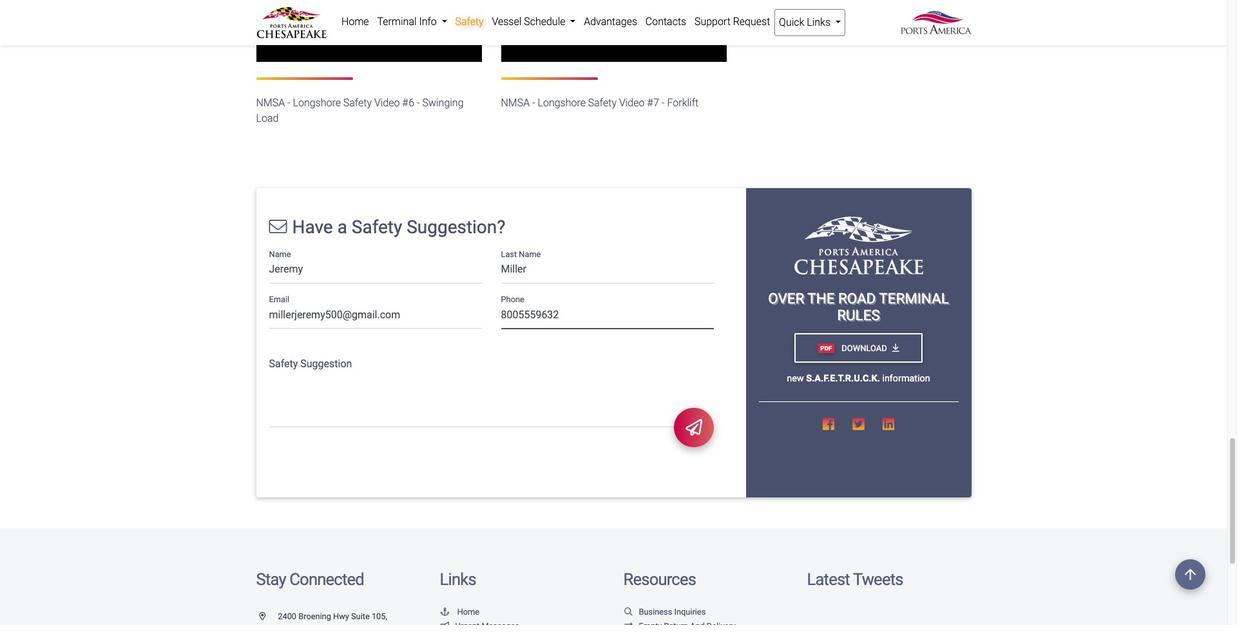 Task type: locate. For each thing, give the bounding box(es) containing it.
1 name from the left
[[269, 249, 291, 259]]

stay
[[256, 570, 286, 590]]

connected
[[290, 570, 364, 590]]

longshore
[[293, 96, 341, 109], [538, 96, 586, 109]]

Phone text field
[[501, 304, 714, 329]]

home link
[[337, 9, 373, 35], [440, 607, 480, 617]]

1 longshore from the left
[[293, 96, 341, 109]]

safety suggestion
[[269, 358, 352, 370]]

last name
[[501, 249, 541, 259]]

#7
[[647, 96, 660, 109]]

anchor image
[[440, 609, 450, 617]]

linkedin image
[[883, 418, 895, 432]]

1 horizontal spatial home
[[458, 607, 480, 617]]

video inside the nmsa - longshore safety video #6 - swinging load
[[374, 96, 400, 109]]

home left terminal
[[342, 15, 369, 28]]

support
[[695, 15, 731, 28]]

1 video from the left
[[374, 96, 400, 109]]

longshore inside the nmsa - longshore safety video #6 - swinging load
[[293, 96, 341, 109]]

Email text field
[[269, 304, 482, 329]]

safety link
[[451, 9, 488, 35]]

-
[[288, 96, 291, 109], [417, 96, 420, 109], [533, 96, 536, 109], [662, 96, 665, 109]]

2 - from the left
[[417, 96, 420, 109]]

rules
[[838, 307, 880, 324]]

over
[[769, 290, 805, 307]]

inquiries
[[675, 607, 706, 617]]

1 nmsa from the left
[[256, 96, 285, 109]]

exchange image
[[624, 623, 634, 625]]

new s.a.f.e.t.r.u.c.k. information
[[787, 373, 931, 384]]

s.a.f.e.t.r.u.c.k.
[[807, 373, 881, 384]]

contacts link
[[642, 9, 691, 35]]

1 - from the left
[[288, 96, 291, 109]]

1 video image from the left
[[256, 0, 482, 62]]

2400 broening hwy suite 105, link
[[256, 612, 387, 625]]

0 vertical spatial links
[[807, 16, 831, 28]]

arrow to bottom image
[[893, 343, 900, 353]]

links
[[807, 16, 831, 28], [440, 570, 476, 590]]

forklift
[[668, 96, 699, 109]]

Name text field
[[269, 259, 482, 284]]

safety right "a"
[[352, 216, 402, 238]]

last
[[501, 249, 517, 259]]

0 horizontal spatial longshore
[[293, 96, 341, 109]]

safety left #6
[[344, 96, 372, 109]]

1 horizontal spatial video image
[[501, 0, 727, 62]]

latest
[[807, 570, 850, 590]]

links right quick
[[807, 16, 831, 28]]

quick links link
[[775, 9, 846, 36]]

name right last
[[519, 249, 541, 259]]

1 vertical spatial home
[[458, 607, 480, 617]]

video left #6
[[374, 96, 400, 109]]

2 video from the left
[[619, 96, 645, 109]]

business inquiries
[[639, 607, 706, 617]]

0 horizontal spatial home link
[[337, 9, 373, 35]]

terminal
[[880, 290, 949, 307]]

video for #7
[[619, 96, 645, 109]]

safety
[[455, 15, 484, 28], [344, 96, 372, 109], [588, 96, 617, 109], [352, 216, 402, 238], [269, 358, 298, 370]]

quick
[[780, 16, 805, 28]]

video left #7
[[619, 96, 645, 109]]

seagirt terminal image
[[795, 216, 924, 274]]

0 horizontal spatial video
[[374, 96, 400, 109]]

name up email
[[269, 249, 291, 259]]

0 vertical spatial home
[[342, 15, 369, 28]]

support request link
[[691, 9, 775, 35]]

search image
[[624, 609, 634, 617]]

video image for #7
[[501, 0, 727, 62]]

stay connected
[[256, 570, 364, 590]]

video
[[374, 96, 400, 109], [619, 96, 645, 109]]

105,
[[372, 612, 387, 622]]

request
[[733, 15, 771, 28]]

1 horizontal spatial video
[[619, 96, 645, 109]]

2 video image from the left
[[501, 0, 727, 62]]

Safety Suggestion text field
[[269, 350, 714, 428]]

home link up bullhorn icon
[[440, 607, 480, 617]]

vessel schedule
[[492, 15, 568, 28]]

have
[[292, 216, 333, 238]]

map marker alt image
[[259, 613, 276, 621]]

home right "anchor" image
[[458, 607, 480, 617]]

0 horizontal spatial video image
[[256, 0, 482, 62]]

phone
[[501, 295, 525, 304]]

new
[[787, 373, 804, 384]]

1 horizontal spatial name
[[519, 249, 541, 259]]

1 vertical spatial links
[[440, 570, 476, 590]]

0 horizontal spatial home
[[342, 15, 369, 28]]

broening
[[299, 612, 331, 622]]

1 vertical spatial home link
[[440, 607, 480, 617]]

safety inside the nmsa - longshore safety video #6 - swinging load
[[344, 96, 372, 109]]

suggestion
[[301, 358, 352, 370]]

name
[[269, 249, 291, 259], [519, 249, 541, 259]]

home link left terminal
[[337, 9, 373, 35]]

vessel
[[492, 15, 522, 28]]

nmsa
[[256, 96, 285, 109], [501, 96, 530, 109]]

1 horizontal spatial nmsa
[[501, 96, 530, 109]]

links up "anchor" image
[[440, 570, 476, 590]]

1 horizontal spatial longshore
[[538, 96, 586, 109]]

nmsa inside the nmsa - longshore safety video #6 - swinging load
[[256, 96, 285, 109]]

home
[[342, 15, 369, 28], [458, 607, 480, 617]]

0 horizontal spatial name
[[269, 249, 291, 259]]

nmsa - longshore safety video #7 - forklift
[[501, 96, 699, 109]]

video image for #6
[[256, 0, 482, 62]]

bullhorn image
[[440, 623, 450, 625]]

#6
[[403, 96, 415, 109]]

2 longshore from the left
[[538, 96, 586, 109]]

support request
[[695, 15, 771, 28]]

video image
[[256, 0, 482, 62], [501, 0, 727, 62]]

0 horizontal spatial nmsa
[[256, 96, 285, 109]]

the
[[808, 290, 835, 307]]

nmsa for nmsa - longshore safety video #7 - forklift
[[501, 96, 530, 109]]

2 nmsa from the left
[[501, 96, 530, 109]]



Task type: describe. For each thing, give the bounding box(es) containing it.
go to top image
[[1176, 560, 1206, 590]]

resources
[[624, 570, 696, 590]]

safety left #7
[[588, 96, 617, 109]]

4 - from the left
[[662, 96, 665, 109]]

email
[[269, 295, 290, 304]]

load
[[256, 112, 279, 124]]

longshore for nmsa - longshore safety video #7 - forklift
[[538, 96, 586, 109]]

swinging
[[423, 96, 464, 109]]

latest tweets
[[807, 570, 904, 590]]

contacts
[[646, 15, 687, 28]]

tweets
[[854, 570, 904, 590]]

1 horizontal spatial links
[[807, 16, 831, 28]]

advantages link
[[580, 9, 642, 35]]

Last Name text field
[[501, 259, 714, 284]]

terminal info
[[377, 15, 439, 28]]

have a safety suggestion?
[[292, 216, 506, 238]]

2 name from the left
[[519, 249, 541, 259]]

home inside "link"
[[342, 15, 369, 28]]

facebook square image
[[823, 418, 835, 432]]

over the road terminal rules
[[769, 290, 949, 324]]

download
[[840, 343, 888, 353]]

business inquiries link
[[624, 607, 706, 617]]

business
[[639, 607, 673, 617]]

nmsa - longshore safety video #6 - swinging load
[[256, 96, 464, 124]]

schedule
[[524, 15, 566, 28]]

video for #6
[[374, 96, 400, 109]]

2400 broening hwy suite 105,
[[256, 612, 387, 625]]

information
[[883, 373, 931, 384]]

0 horizontal spatial links
[[440, 570, 476, 590]]

safety left suggestion
[[269, 358, 298, 370]]

twitter square image
[[853, 418, 865, 432]]

longshore for nmsa - longshore safety video #6 - swinging load
[[293, 96, 341, 109]]

pdf
[[821, 345, 832, 352]]

3 - from the left
[[533, 96, 536, 109]]

suite
[[351, 612, 370, 622]]

hwy
[[333, 612, 349, 622]]

2400
[[278, 612, 297, 622]]

1 horizontal spatial home link
[[440, 607, 480, 617]]

road
[[839, 290, 876, 307]]

safety left vessel
[[455, 15, 484, 28]]

terminal info link
[[373, 9, 451, 35]]

vessel schedule link
[[488, 9, 580, 35]]

terminal
[[377, 15, 417, 28]]

advantages
[[584, 15, 638, 28]]

a
[[338, 216, 347, 238]]

0 vertical spatial home link
[[337, 9, 373, 35]]

quick links
[[780, 16, 834, 28]]

suggestion?
[[407, 216, 506, 238]]

info
[[419, 15, 437, 28]]

nmsa for nmsa - longshore safety video #6 - swinging load
[[256, 96, 285, 109]]



Task type: vqa. For each thing, say whether or not it's contained in the screenshot.
1st gate from left
no



